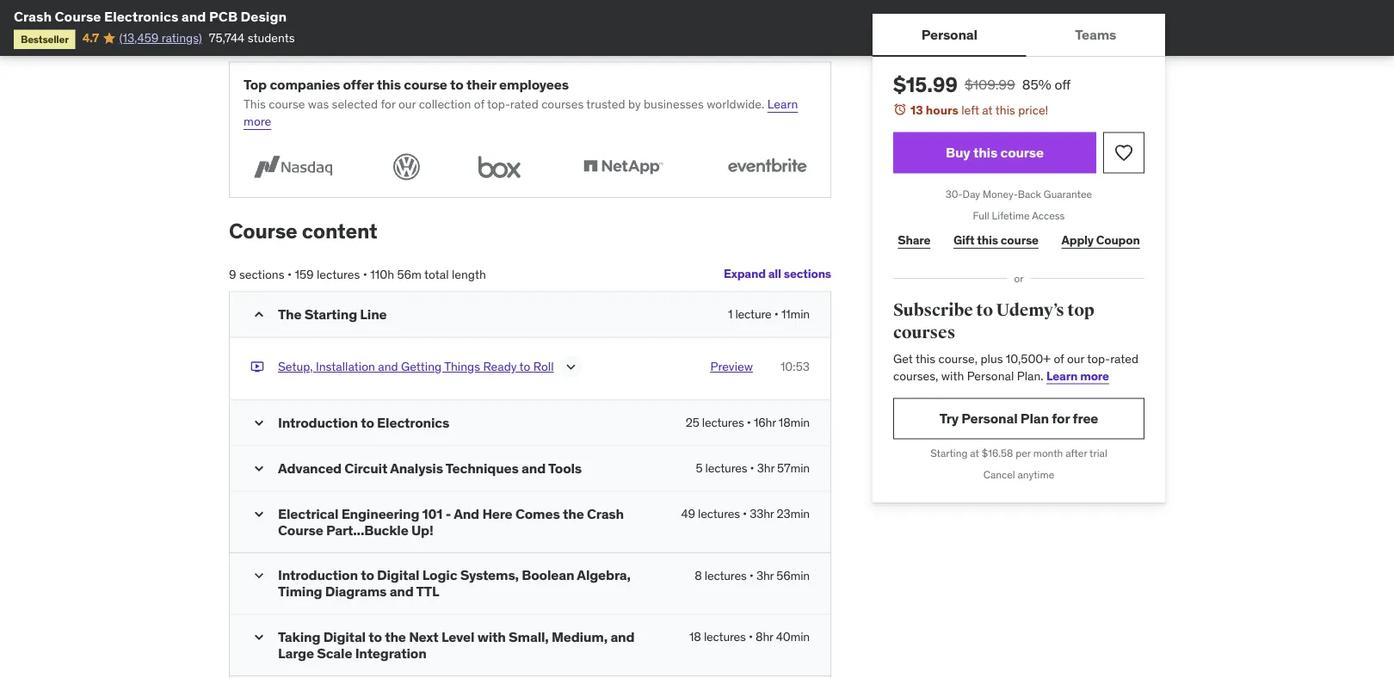 Task type: locate. For each thing, give the bounding box(es) containing it.
learn more link for subscribe to udemy's top courses
[[1047, 368, 1110, 383]]

• for the starting line
[[775, 307, 779, 322]]

personal button
[[873, 14, 1027, 55]]

• left 56min
[[750, 568, 754, 583]]

plan
[[1021, 410, 1049, 427]]

introduction up the advanced
[[278, 414, 358, 431]]

0 vertical spatial with
[[942, 368, 964, 383]]

1 horizontal spatial of
[[1054, 351, 1065, 367]]

and left "ttl"
[[390, 583, 414, 601]]

1 vertical spatial 3hr
[[757, 568, 774, 583]]

apply coupon button
[[1057, 223, 1145, 258]]

of inside "get this course, plus 10,500+ of our top-rated courses, with personal plan."
[[1054, 351, 1065, 367]]

1
[[728, 307, 733, 322]]

was
[[308, 97, 329, 112]]

for down "top companies offer this course to their employees"
[[381, 97, 396, 112]]

course up 'back'
[[1001, 144, 1044, 161]]

xsmall image
[[251, 359, 264, 376]]

lectures right "5"
[[706, 461, 748, 476]]

1 vertical spatial personal
[[967, 368, 1014, 383]]

1 vertical spatial more
[[1081, 368, 1110, 383]]

0 vertical spatial introduction
[[278, 414, 358, 431]]

systems,
[[460, 567, 519, 584]]

0 vertical spatial courses
[[542, 97, 584, 112]]

this inside "get this course, plus 10,500+ of our top-rated courses, with personal plan."
[[916, 351, 936, 367]]

more for top companies offer this course to their employees
[[244, 113, 271, 129]]

learn for top companies offer this course to their employees
[[768, 97, 798, 112]]

1 horizontal spatial learn more link
[[1047, 368, 1110, 383]]

2 introduction from the top
[[278, 567, 358, 584]]

1 vertical spatial courses
[[894, 322, 956, 343]]

0 horizontal spatial sections
[[239, 266, 285, 282]]

of right 10,500+
[[1054, 351, 1065, 367]]

electronics for to
[[377, 414, 450, 431]]

0 vertical spatial course
[[55, 7, 101, 25]]

this inside 'gift this course' link
[[977, 232, 999, 248]]

1 vertical spatial rated
[[1111, 351, 1139, 367]]

0 vertical spatial the
[[563, 505, 584, 523]]

0 vertical spatial learn
[[768, 97, 798, 112]]

top-
[[487, 97, 510, 112], [1088, 351, 1111, 367]]

1 vertical spatial learn more link
[[1047, 368, 1110, 383]]

our down "top companies offer this course to their employees"
[[399, 97, 416, 112]]

electronics up (13,459
[[104, 7, 178, 25]]

1 sections from the left
[[784, 266, 832, 282]]

• left 33hr
[[743, 506, 747, 522]]

0 vertical spatial rated
[[510, 97, 539, 112]]

1 introduction from the top
[[278, 414, 358, 431]]

1 vertical spatial small image
[[251, 567, 268, 585]]

0 vertical spatial starting
[[305, 305, 357, 323]]

small image for the
[[251, 306, 268, 323]]

1 lecture • 11min
[[728, 307, 810, 322]]

2 vertical spatial small image
[[251, 629, 268, 646]]

$109.99
[[965, 75, 1016, 93]]

0 vertical spatial digital
[[377, 567, 420, 584]]

course up timing
[[278, 522, 323, 539]]

small image for introduction
[[251, 567, 268, 585]]

personal inside 'link'
[[962, 410, 1018, 427]]

worldwide.
[[707, 97, 765, 112]]

small image down xsmall image
[[251, 415, 268, 432]]

0 vertical spatial small image
[[251, 460, 268, 478]]

learn right worldwide.
[[768, 97, 798, 112]]

per
[[1016, 447, 1031, 460]]

(13,459 ratings)
[[119, 30, 202, 46]]

to up circuit
[[361, 414, 374, 431]]

month
[[1034, 447, 1064, 460]]

crash course electronics and pcb design
[[14, 7, 287, 25]]

1 small image from the top
[[251, 460, 268, 478]]

small image for advanced
[[251, 460, 268, 478]]

this for gift
[[977, 232, 999, 248]]

of
[[474, 97, 485, 112], [1054, 351, 1065, 367]]

3hr left 56min
[[757, 568, 774, 583]]

lectures for introduction to electronics
[[702, 415, 744, 431]]

1 horizontal spatial electronics
[[377, 414, 450, 431]]

to left udemy's
[[977, 300, 993, 321]]

crash
[[14, 7, 52, 25], [587, 505, 624, 523]]

tab list containing personal
[[873, 14, 1166, 57]]

ready
[[483, 359, 517, 375]]

sections right all
[[784, 266, 832, 282]]

1 vertical spatial starting
[[931, 447, 968, 460]]

to up collection
[[450, 75, 464, 93]]

0 horizontal spatial top-
[[487, 97, 510, 112]]

at left $16.58
[[971, 447, 980, 460]]

course
[[55, 7, 101, 25], [229, 218, 298, 244], [278, 522, 323, 539]]

show lecture description image
[[563, 359, 580, 376]]

1 vertical spatial introduction
[[278, 567, 358, 584]]

personal up $16.58
[[962, 410, 1018, 427]]

small image left timing
[[251, 567, 268, 585]]

with right level in the left bottom of the page
[[478, 628, 506, 646]]

0 vertical spatial learn more
[[244, 97, 798, 129]]

udemy's
[[997, 300, 1065, 321]]

1 horizontal spatial with
[[942, 368, 964, 383]]

this
[[244, 97, 266, 112]]

1 horizontal spatial at
[[983, 102, 993, 118]]

3 small image from the top
[[251, 629, 268, 646]]

1 horizontal spatial rated
[[1111, 351, 1139, 367]]

1 vertical spatial course
[[229, 218, 298, 244]]

learn more link down employees
[[244, 97, 798, 129]]

lectures right '8'
[[705, 568, 747, 583]]

this inside buy this course button
[[974, 144, 998, 161]]

crash up algebra,
[[587, 505, 624, 523]]

0 vertical spatial top-
[[487, 97, 510, 112]]

13 hours left at this price!
[[911, 102, 1049, 118]]

101
[[422, 505, 443, 523]]

for left free at right
[[1052, 410, 1070, 427]]

0 horizontal spatial the
[[385, 628, 406, 646]]

16hr
[[754, 415, 776, 431]]

learn right plan.
[[1047, 368, 1078, 383]]

teams button
[[1027, 14, 1166, 55]]

starting right the
[[305, 305, 357, 323]]

1 horizontal spatial sections
[[784, 266, 832, 282]]

1 vertical spatial learn
[[1047, 368, 1078, 383]]

1 horizontal spatial more
[[1081, 368, 1110, 383]]

0 vertical spatial crash
[[14, 7, 52, 25]]

lectures right 25
[[702, 415, 744, 431]]

0 horizontal spatial more
[[244, 113, 271, 129]]

to left roll
[[520, 359, 531, 375]]

electronics up the analysis
[[377, 414, 450, 431]]

rated inside "get this course, plus 10,500+ of our top-rated courses, with personal plan."
[[1111, 351, 1139, 367]]

crash up bestseller
[[14, 7, 52, 25]]

this for buy
[[974, 144, 998, 161]]

digital right taking
[[323, 628, 366, 646]]

0 vertical spatial learn more link
[[244, 97, 798, 129]]

more inside learn more
[[244, 113, 271, 129]]

lectures for advanced circuit analysis techniques and tools
[[706, 461, 748, 476]]

1 vertical spatial learn more
[[1047, 368, 1110, 383]]

courses
[[542, 97, 584, 112], [894, 322, 956, 343]]

lectures right 49
[[698, 506, 740, 522]]

1 vertical spatial digital
[[323, 628, 366, 646]]

0 horizontal spatial learn
[[768, 97, 798, 112]]

1 horizontal spatial for
[[1052, 410, 1070, 427]]

the starting line
[[278, 305, 387, 323]]

1 vertical spatial with
[[478, 628, 506, 646]]

• for taking digital to the next level with small, medium, and large scale integration
[[749, 629, 753, 645]]

integration
[[355, 645, 427, 662]]

companies
[[270, 75, 340, 93]]

course up 9
[[229, 218, 298, 244]]

• left '57min'
[[750, 461, 755, 476]]

learn more up free at right
[[1047, 368, 1110, 383]]

resources
[[366, 12, 427, 29]]

23min
[[777, 506, 810, 522]]

sections right 9
[[239, 266, 285, 282]]

courses down subscribe
[[894, 322, 956, 343]]

0 horizontal spatial learn more
[[244, 97, 798, 129]]

0 horizontal spatial with
[[478, 628, 506, 646]]

personal
[[922, 25, 978, 43], [967, 368, 1014, 383], [962, 410, 1018, 427]]

advanced
[[278, 459, 342, 477]]

rated
[[510, 97, 539, 112], [1111, 351, 1139, 367]]

more down this
[[244, 113, 271, 129]]

0 vertical spatial electronics
[[104, 7, 178, 25]]

course down lifetime
[[1001, 232, 1039, 248]]

1 horizontal spatial top-
[[1088, 351, 1111, 367]]

small image left the
[[251, 306, 268, 323]]

digital
[[377, 567, 420, 584], [323, 628, 366, 646]]

course down companies
[[269, 97, 305, 112]]

gift this course link
[[949, 223, 1044, 258]]

1 horizontal spatial courses
[[894, 322, 956, 343]]

3hr left '57min'
[[757, 461, 775, 476]]

this right 'buy'
[[974, 144, 998, 161]]

add to wishlist image
[[1114, 143, 1135, 163]]

0 horizontal spatial our
[[399, 97, 416, 112]]

1 vertical spatial at
[[971, 447, 980, 460]]

course up 4.7
[[55, 7, 101, 25]]

course
[[404, 75, 447, 93], [269, 97, 305, 112], [1001, 144, 1044, 161], [1001, 232, 1039, 248]]

introduction down electrical
[[278, 567, 358, 584]]

the right comes
[[563, 505, 584, 523]]

1 vertical spatial our
[[1068, 351, 1085, 367]]

0 horizontal spatial for
[[381, 97, 396, 112]]

1 vertical spatial crash
[[587, 505, 624, 523]]

small image left taking
[[251, 629, 268, 646]]

the left next
[[385, 628, 406, 646]]

13
[[911, 102, 924, 118]]

crash inside electrical engineering 101 - and here comes the crash course part...buckle up!
[[587, 505, 624, 523]]

small image left the advanced
[[251, 460, 268, 478]]

for
[[381, 97, 396, 112], [1052, 410, 1070, 427]]

preview
[[711, 359, 753, 375]]

course inside 'gift this course' link
[[1001, 232, 1039, 248]]

with inside "taking digital to the next level with small, medium, and large scale integration"
[[478, 628, 506, 646]]

small,
[[509, 628, 549, 646]]

3hr
[[757, 461, 775, 476], [757, 568, 774, 583]]

starting
[[305, 305, 357, 323], [931, 447, 968, 460]]

personal up $15.99 at top
[[922, 25, 978, 43]]

1 horizontal spatial our
[[1068, 351, 1085, 367]]

at inside "starting at $16.58 per month after trial cancel anytime"
[[971, 447, 980, 460]]

1 horizontal spatial crash
[[587, 505, 624, 523]]

try personal plan for free
[[940, 410, 1099, 427]]

and inside "taking digital to the next level with small, medium, and large scale integration"
[[611, 628, 635, 646]]

1 horizontal spatial starting
[[931, 447, 968, 460]]

33hr
[[750, 506, 774, 522]]

boolean
[[522, 567, 575, 584]]

learn more
[[244, 97, 798, 129], [1047, 368, 1110, 383]]

personal down plus
[[967, 368, 1014, 383]]

this
[[377, 75, 401, 93], [996, 102, 1016, 118], [974, 144, 998, 161], [977, 232, 999, 248], [916, 351, 936, 367]]

course content
[[229, 218, 378, 244]]

11min
[[782, 307, 810, 322]]

1 horizontal spatial the
[[563, 505, 584, 523]]

back
[[1018, 188, 1042, 201]]

learn more link
[[244, 97, 798, 129], [1047, 368, 1110, 383]]

• left 159
[[287, 266, 292, 282]]

of down the their
[[474, 97, 485, 112]]

• left 16hr
[[747, 415, 751, 431]]

learn inside learn more
[[768, 97, 798, 112]]

tab list
[[873, 14, 1166, 57]]

top companies offer this course to their employees
[[244, 75, 569, 93]]

electronics for course
[[104, 7, 178, 25]]

expand all sections
[[724, 266, 832, 282]]

2 vertical spatial course
[[278, 522, 323, 539]]

more up free at right
[[1081, 368, 1110, 383]]

medium,
[[552, 628, 608, 646]]

subscribe
[[894, 300, 973, 321]]

small image for taking
[[251, 629, 268, 646]]

to inside the 'introduction to digital logic systems, boolean algebra, timing diagrams and ttl'
[[361, 567, 374, 584]]

to down part...buckle on the bottom of page
[[361, 567, 374, 584]]

1 horizontal spatial learn
[[1047, 368, 1078, 383]]

1 vertical spatial the
[[385, 628, 406, 646]]

to
[[450, 75, 464, 93], [977, 300, 993, 321], [520, 359, 531, 375], [361, 414, 374, 431], [361, 567, 374, 584], [369, 628, 382, 646]]

57min
[[777, 461, 810, 476]]

1 vertical spatial for
[[1052, 410, 1070, 427]]

next
[[409, 628, 439, 646]]

lectures
[[317, 266, 360, 282], [702, 415, 744, 431], [706, 461, 748, 476], [698, 506, 740, 522], [705, 568, 747, 583], [704, 629, 746, 645]]

1 vertical spatial top-
[[1088, 351, 1111, 367]]

learn more down employees
[[244, 97, 798, 129]]

this course was selected for our collection of top-rated courses trusted by businesses worldwide.
[[244, 97, 765, 112]]

starting down try
[[931, 447, 968, 460]]

small image left electrical
[[251, 506, 268, 523]]

lectures right '18' at the bottom of the page
[[704, 629, 746, 645]]

top- inside "get this course, plus 10,500+ of our top-rated courses, with personal plan."
[[1088, 351, 1111, 367]]

9 sections • 159 lectures • 110h 56m total length
[[229, 266, 486, 282]]

0 vertical spatial 3hr
[[757, 461, 775, 476]]

for inside try personal plan for free 'link'
[[1052, 410, 1070, 427]]

pcb
[[209, 7, 238, 25]]

digital inside the 'introduction to digital logic systems, boolean algebra, timing diagrams and ttl'
[[377, 567, 420, 584]]

ratings)
[[162, 30, 202, 46]]

0 horizontal spatial starting
[[305, 305, 357, 323]]

at right left
[[983, 102, 993, 118]]

0 horizontal spatial at
[[971, 447, 980, 460]]

try
[[940, 410, 959, 427]]

to right scale
[[369, 628, 382, 646]]

to inside the subscribe to udemy's top courses
[[977, 300, 993, 321]]

1 vertical spatial electronics
[[377, 414, 450, 431]]

free
[[1073, 410, 1099, 427]]

our right 10,500+
[[1068, 351, 1085, 367]]

and right medium,
[[611, 628, 635, 646]]

introduction inside the 'introduction to digital logic systems, boolean algebra, timing diagrams and ttl'
[[278, 567, 358, 584]]

learn more link up free at right
[[1047, 368, 1110, 383]]

1 vertical spatial of
[[1054, 351, 1065, 367]]

0 horizontal spatial of
[[474, 97, 485, 112]]

top- down the their
[[487, 97, 510, 112]]

small image
[[229, 11, 246, 31], [251, 306, 268, 323], [251, 415, 268, 432], [251, 506, 268, 523]]

the inside "taking digital to the next level with small, medium, and large scale integration"
[[385, 628, 406, 646]]

0 vertical spatial our
[[399, 97, 416, 112]]

0 horizontal spatial electronics
[[104, 7, 178, 25]]

30-day money-back guarantee full lifetime access
[[946, 188, 1093, 222]]

0 horizontal spatial learn more link
[[244, 97, 798, 129]]

2 small image from the top
[[251, 567, 268, 585]]

0 vertical spatial of
[[474, 97, 485, 112]]

digital left logic at the left bottom of the page
[[377, 567, 420, 584]]

plan.
[[1017, 368, 1044, 383]]

2 sections from the left
[[239, 266, 285, 282]]

• left 8hr
[[749, 629, 753, 645]]

2 vertical spatial personal
[[962, 410, 1018, 427]]

18
[[690, 629, 701, 645]]

day
[[963, 188, 981, 201]]

top- down top in the right of the page
[[1088, 351, 1111, 367]]

with down course,
[[942, 368, 964, 383]]

courses down employees
[[542, 97, 584, 112]]

selected
[[332, 97, 378, 112]]

this right gift
[[977, 232, 999, 248]]

ttl
[[416, 583, 439, 601]]

1 horizontal spatial learn more
[[1047, 368, 1110, 383]]

0 horizontal spatial digital
[[323, 628, 366, 646]]

this up courses,
[[916, 351, 936, 367]]

1 horizontal spatial digital
[[377, 567, 420, 584]]

• left 110h 56m
[[363, 266, 368, 282]]

0 vertical spatial at
[[983, 102, 993, 118]]

tools
[[548, 459, 582, 477]]

• left 11min
[[775, 307, 779, 322]]

0 vertical spatial more
[[244, 113, 271, 129]]

small image
[[251, 460, 268, 478], [251, 567, 268, 585], [251, 629, 268, 646]]

0 horizontal spatial courses
[[542, 97, 584, 112]]

learn for subscribe to udemy's top courses
[[1047, 368, 1078, 383]]

course inside electrical engineering 101 - and here comes the crash course part...buckle up!
[[278, 522, 323, 539]]

56min
[[777, 568, 810, 583]]

0 vertical spatial personal
[[922, 25, 978, 43]]

5
[[696, 461, 703, 476]]

personal inside "get this course, plus 10,500+ of our top-rated courses, with personal plan."
[[967, 368, 1014, 383]]



Task type: describe. For each thing, give the bounding box(es) containing it.
expand
[[724, 266, 766, 282]]

gift
[[954, 232, 975, 248]]

hours
[[926, 102, 959, 118]]

scale
[[317, 645, 352, 662]]

$15.99
[[894, 71, 958, 97]]

10:53
[[781, 359, 810, 375]]

comes
[[516, 505, 560, 523]]

trusted
[[587, 97, 626, 112]]

our inside "get this course, plus 10,500+ of our top-rated courses, with personal plan."
[[1068, 351, 1085, 367]]

learn more for top companies offer this course to their employees
[[244, 97, 798, 129]]

course inside buy this course button
[[1001, 144, 1044, 161]]

all
[[769, 266, 782, 282]]

85%
[[1023, 75, 1052, 93]]

learn more link for top companies offer this course to their employees
[[244, 97, 798, 129]]

0 horizontal spatial crash
[[14, 7, 52, 25]]

lectures for introduction to digital logic systems, boolean algebra, timing diagrams and ttl
[[705, 568, 747, 583]]

offer
[[343, 75, 374, 93]]

teams
[[1076, 25, 1117, 43]]

things
[[444, 359, 480, 375]]

try personal plan for free link
[[894, 398, 1145, 439]]

the
[[278, 305, 302, 323]]

this for get
[[916, 351, 936, 367]]

159
[[295, 266, 314, 282]]

courses inside the subscribe to udemy's top courses
[[894, 322, 956, 343]]

to inside "taking digital to the next level with small, medium, and large scale integration"
[[369, 628, 382, 646]]

share
[[898, 232, 931, 248]]

alarm image
[[894, 102, 907, 116]]

get this course, plus 10,500+ of our top-rated courses, with personal plan.
[[894, 351, 1139, 383]]

installation
[[316, 359, 375, 375]]

3hr for introduction to digital logic systems, boolean algebra, timing diagrams and ttl
[[757, 568, 774, 583]]

49
[[682, 506, 696, 522]]

coupon
[[1097, 232, 1140, 248]]

access
[[1032, 209, 1065, 222]]

lectures right 159
[[317, 266, 360, 282]]

price!
[[1019, 102, 1049, 118]]

full
[[973, 209, 990, 222]]

4.7
[[82, 30, 99, 46]]

small image for electrical
[[251, 506, 268, 523]]

setup,
[[278, 359, 313, 375]]

their
[[467, 75, 497, 93]]

this left price!
[[996, 102, 1016, 118]]

introduction to digital logic systems, boolean algebra, timing diagrams and ttl
[[278, 567, 631, 601]]

(13,459
[[119, 30, 159, 46]]

top
[[244, 75, 267, 93]]

9
[[229, 266, 236, 282]]

eventbrite image
[[718, 151, 817, 183]]

starting inside "starting at $16.58 per month after trial cancel anytime"
[[931, 447, 968, 460]]

large
[[278, 645, 314, 662]]

$15.99 $109.99 85% off
[[894, 71, 1071, 97]]

and left tools in the left bottom of the page
[[522, 459, 546, 477]]

employees
[[499, 75, 569, 93]]

volkswagen image
[[388, 151, 426, 183]]

lectures for taking digital to the next level with small, medium, and large scale integration
[[704, 629, 746, 645]]

timing
[[278, 583, 322, 601]]

top
[[1068, 300, 1095, 321]]

• for advanced circuit analysis techniques and tools
[[750, 461, 755, 476]]

introduction for introduction to electronics
[[278, 414, 358, 431]]

course up collection
[[404, 75, 447, 93]]

and inside the 'introduction to digital logic systems, boolean algebra, timing diagrams and ttl'
[[390, 583, 414, 601]]

10,500+
[[1006, 351, 1051, 367]]

learn more for subscribe to udemy's top courses
[[1047, 368, 1110, 383]]

buy this course
[[946, 144, 1044, 161]]

money-
[[983, 188, 1018, 201]]

expand all sections button
[[724, 257, 832, 292]]

small image left 19
[[229, 11, 246, 31]]

0 vertical spatial for
[[381, 97, 396, 112]]

plus
[[981, 351, 1003, 367]]

19
[[260, 12, 274, 29]]

5 lectures • 3hr 57min
[[696, 461, 810, 476]]

get
[[894, 351, 913, 367]]

electrical
[[278, 505, 339, 523]]

lectures for electrical engineering 101 - and here comes the crash course part...buckle up!
[[698, 506, 740, 522]]

subscribe to udemy's top courses
[[894, 300, 1095, 343]]

0 horizontal spatial rated
[[510, 97, 539, 112]]

lecture
[[736, 307, 772, 322]]

getting
[[401, 359, 442, 375]]

-
[[446, 505, 451, 523]]

and
[[454, 505, 480, 523]]

setup, installation and getting things ready to roll
[[278, 359, 554, 375]]

digital inside "taking digital to the next level with small, medium, and large scale integration"
[[323, 628, 366, 646]]

• for introduction to electronics
[[747, 415, 751, 431]]

gift this course
[[954, 232, 1039, 248]]

collection
[[419, 97, 471, 112]]

circuit
[[345, 459, 388, 477]]

the inside electrical engineering 101 - and here comes the crash course part...buckle up!
[[563, 505, 584, 523]]

more for subscribe to udemy's top courses
[[1081, 368, 1110, 383]]

by
[[628, 97, 641, 112]]

techniques
[[446, 459, 519, 477]]

this right offer
[[377, 75, 401, 93]]

design
[[241, 7, 287, 25]]

sections inside dropdown button
[[784, 266, 832, 282]]

75,744 students
[[209, 30, 295, 46]]

left
[[962, 102, 980, 118]]

algebra,
[[577, 567, 631, 584]]

and left getting
[[378, 359, 398, 375]]

8 lectures • 3hr 56min
[[695, 568, 810, 583]]

or
[[1015, 272, 1024, 285]]

lifetime
[[992, 209, 1030, 222]]

49 lectures • 33hr 23min
[[682, 506, 810, 522]]

roll
[[534, 359, 554, 375]]

box image
[[471, 151, 529, 183]]

3hr for advanced circuit analysis techniques and tools
[[757, 461, 775, 476]]

taking
[[278, 628, 321, 646]]

25 lectures • 16hr 18min
[[686, 415, 810, 431]]

• for electrical engineering 101 - and here comes the crash course part...buckle up!
[[743, 506, 747, 522]]

anytime
[[1018, 468, 1055, 481]]

75,744
[[209, 30, 245, 46]]

• for introduction to digital logic systems, boolean algebra, timing diagrams and ttl
[[750, 568, 754, 583]]

and up ratings)
[[182, 7, 206, 25]]

engineering
[[341, 505, 419, 523]]

here
[[482, 505, 513, 523]]

with inside "get this course, plus 10,500+ of our top-rated courses, with personal plan."
[[942, 368, 964, 383]]

off
[[1055, 75, 1071, 93]]

content
[[302, 218, 378, 244]]

apply
[[1062, 232, 1094, 248]]

courses,
[[894, 368, 939, 383]]

part...buckle
[[326, 522, 409, 539]]

small image for introduction
[[251, 415, 268, 432]]

buy
[[946, 144, 971, 161]]

introduction for introduction to digital logic systems, boolean algebra, timing diagrams and ttl
[[278, 567, 358, 584]]

nasdaq image
[[244, 151, 343, 183]]

netapp image
[[574, 151, 673, 183]]

length
[[452, 266, 486, 282]]

personal inside button
[[922, 25, 978, 43]]



Task type: vqa. For each thing, say whether or not it's contained in the screenshot.


